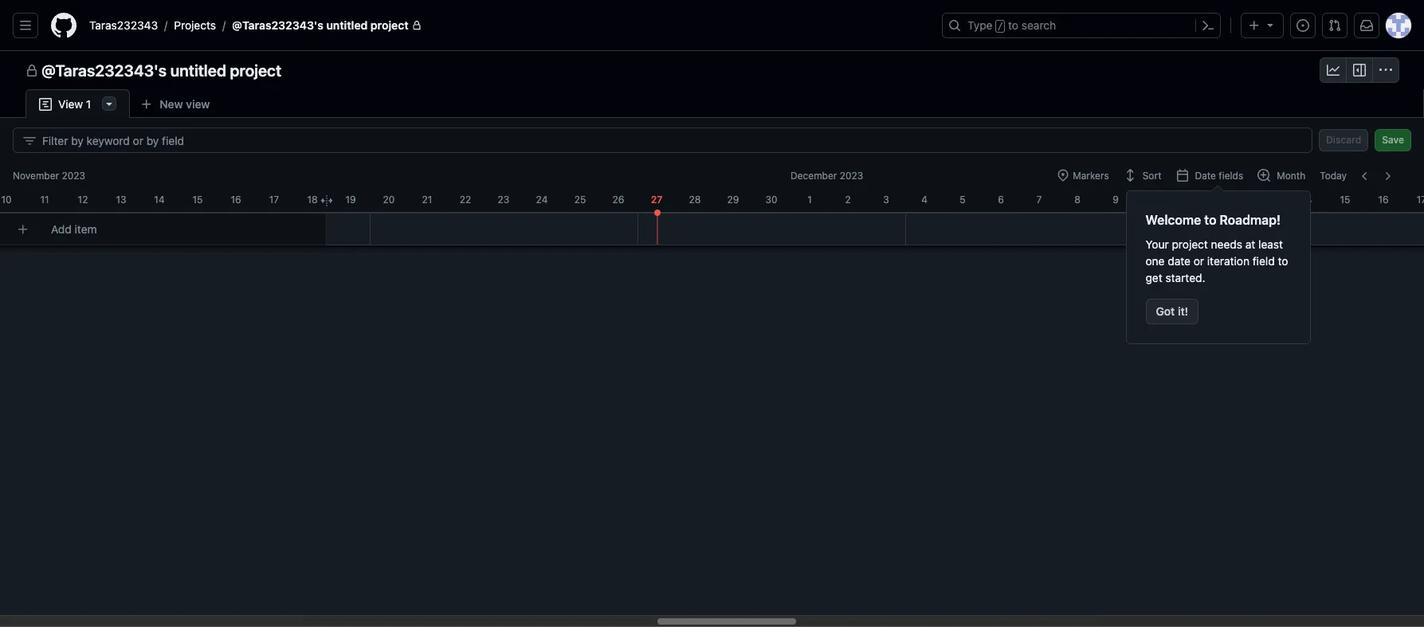 Task type: describe. For each thing, give the bounding box(es) containing it.
sc 9kayk9 0 image inside project navigation
[[1327, 64, 1340, 77]]

2023 for november 2023
[[62, 170, 85, 182]]

19
[[345, 194, 356, 206]]

save button
[[1375, 129, 1412, 151]]

december
[[791, 170, 837, 182]]

16 for second 16 'column header'
[[1379, 194, 1389, 206]]

add item grid
[[0, 163, 1425, 627]]

9 column header
[[1097, 188, 1135, 207]]

needs
[[1211, 238, 1243, 251]]

save
[[1382, 134, 1405, 146]]

1 horizontal spatial /
[[222, 19, 226, 32]]

taras232343 / projects /
[[89, 18, 226, 32]]

view filters region
[[13, 128, 1412, 153]]

projects
[[174, 18, 216, 32]]

sc 9kayk9 0 image inside no sort applied element
[[1124, 169, 1137, 182]]

2 11 column header from the left
[[1173, 188, 1212, 207]]

started.
[[1166, 271, 1206, 285]]

3 column header
[[867, 188, 906, 207]]

add item
[[51, 222, 97, 236]]

date
[[1195, 170, 1216, 182]]

get
[[1146, 271, 1163, 285]]

28 column header
[[676, 188, 714, 207]]

0 horizontal spatial to
[[1009, 18, 1019, 32]]

projects link
[[168, 13, 222, 38]]

0 vertical spatial 1
[[86, 97, 91, 111]]

2
[[845, 194, 851, 206]]

20
[[383, 194, 395, 206]]

@taras232343's inside 'link'
[[232, 18, 324, 32]]

new view
[[160, 97, 210, 110]]

today
[[1320, 170, 1347, 182]]

welcome to roadmap! menu bar
[[1050, 165, 1412, 344]]

4 column header
[[906, 188, 944, 207]]

7
[[1037, 194, 1042, 206]]

@taras232343's untitled project inside 'link'
[[232, 18, 409, 32]]

untitled inside 'link'
[[326, 18, 368, 32]]

least
[[1259, 238, 1283, 251]]

discard
[[1326, 134, 1362, 146]]

18 column header
[[293, 188, 332, 207]]

23 column header
[[485, 188, 523, 207]]

1 12 column header from the left
[[64, 188, 102, 207]]

taras232343 link
[[83, 13, 164, 38]]

24
[[536, 194, 548, 206]]

view 1 link
[[26, 89, 130, 119]]

23
[[498, 194, 510, 206]]

24 column header
[[523, 188, 561, 207]]

welcome to roadmap! tab panel
[[0, 118, 1425, 627]]

issue opened image
[[1297, 19, 1310, 32]]

sc 9kayk9 0 image down notifications icon
[[1354, 64, 1366, 77]]

14 for second 14 "column header"
[[1302, 194, 1313, 206]]

1 11 column header from the left
[[26, 188, 64, 207]]

today button
[[1313, 165, 1354, 187]]

1 14 column header from the left
[[140, 188, 179, 207]]

@taras232343's untitled project inside project navigation
[[41, 61, 282, 80]]

12 for second "12" column header from the right
[[78, 194, 88, 206]]

sc 9kayk9 0 image up save
[[1380, 64, 1393, 77]]

sort
[[1143, 170, 1162, 182]]

2 17 column header from the left
[[1403, 188, 1425, 207]]

create new item or add existing item image
[[17, 223, 29, 236]]

date
[[1168, 254, 1191, 268]]

triangle down image
[[1264, 18, 1277, 31]]

view
[[186, 97, 210, 110]]

type
[[968, 18, 993, 32]]

december 2023 column header
[[781, 163, 1425, 188]]

18
[[307, 194, 318, 206]]

lock image
[[412, 21, 421, 30]]

untitled inside project navigation
[[170, 61, 226, 80]]

6
[[998, 194, 1004, 206]]

21
[[422, 194, 432, 206]]

project inside @taras232343's untitled project 'link'
[[371, 18, 409, 32]]

Filter by keyword or by field field
[[42, 128, 1299, 152]]

notifications image
[[1361, 19, 1374, 32]]

4
[[922, 194, 928, 206]]

2 10 from the left
[[1149, 194, 1160, 206]]

30
[[766, 194, 778, 206]]

2 15 column header from the left
[[1327, 188, 1365, 207]]

taras232343
[[89, 18, 158, 32]]

2 16 column header from the left
[[1365, 188, 1403, 207]]

month
[[1277, 170, 1306, 182]]

19 column header
[[332, 188, 370, 207]]

item
[[75, 222, 97, 236]]

your
[[1146, 238, 1169, 251]]

project navigation
[[0, 51, 1425, 89]]

got it! button
[[1146, 299, 1199, 324]]

13 column header
[[102, 188, 140, 207]]

november 2023
[[13, 170, 85, 182]]

28
[[689, 194, 701, 206]]

2 11 from the left
[[1188, 194, 1197, 206]]

26 column header
[[599, 188, 638, 207]]

command palette image
[[1202, 19, 1215, 32]]

your project needs at least one date or iteration field to get started.
[[1146, 238, 1289, 285]]

8
[[1075, 194, 1081, 206]]



Task type: locate. For each thing, give the bounding box(es) containing it.
15 column header
[[179, 188, 217, 207], [1327, 188, 1365, 207]]

1 11 from the left
[[40, 194, 49, 206]]

16 for 2nd 16 'column header' from right
[[231, 194, 241, 206]]

0 horizontal spatial 12 column header
[[64, 188, 102, 207]]

0 vertical spatial @taras232343's untitled project
[[232, 18, 409, 32]]

0 horizontal spatial 16 column header
[[217, 188, 255, 207]]

0 horizontal spatial untitled
[[170, 61, 226, 80]]

2 16 from the left
[[1379, 194, 1389, 206]]

16 column header down scroll to next date range image on the top right
[[1365, 188, 1403, 207]]

0 horizontal spatial /
[[164, 19, 168, 32]]

scroll to next date range image
[[1382, 170, 1394, 183]]

2 12 column header from the left
[[1212, 188, 1250, 207]]

0 horizontal spatial 11
[[40, 194, 49, 206]]

at
[[1246, 238, 1256, 251]]

1 16 from the left
[[231, 194, 241, 206]]

/ for type
[[998, 21, 1004, 32]]

or
[[1194, 254, 1205, 268]]

1 horizontal spatial 17
[[1417, 194, 1425, 206]]

iteration
[[1208, 254, 1250, 268]]

/ left projects in the top of the page
[[164, 19, 168, 32]]

project inside your project needs at least one date or iteration field to get started.
[[1172, 238, 1208, 251]]

2 horizontal spatial to
[[1278, 254, 1289, 268]]

fields
[[1219, 170, 1244, 182]]

14 column header
[[140, 188, 179, 207], [1288, 188, 1327, 207]]

list containing taras232343
[[83, 13, 933, 38]]

1 horizontal spatial sc 9kayk9 0 image
[[1327, 64, 1340, 77]]

date fields button
[[1169, 165, 1251, 187]]

column header
[[1250, 188, 1288, 207]]

discard button
[[1319, 129, 1369, 151]]

27
[[651, 194, 663, 206]]

11 down calendar image
[[1188, 194, 1197, 206]]

@taras232343's
[[232, 18, 324, 32], [41, 61, 167, 80]]

0 horizontal spatial 15
[[193, 194, 203, 206]]

1 2023 from the left
[[62, 170, 85, 182]]

cell
[[654, 210, 660, 216]]

welcome to roadmap!
[[1146, 213, 1281, 227]]

0 vertical spatial project
[[371, 18, 409, 32]]

0 horizontal spatial @taras232343's
[[41, 61, 167, 80]]

type / to search
[[968, 18, 1056, 32]]

2 10 column header from the left
[[1135, 188, 1173, 207]]

14 down month
[[1302, 194, 1313, 206]]

7 column header
[[1020, 188, 1059, 207]]

14 column header down month
[[1288, 188, 1327, 207]]

sc 9kayk9 0 image left view
[[39, 98, 52, 111]]

3
[[883, 194, 889, 206]]

2 14 from the left
[[1302, 194, 1313, 206]]

0 horizontal spatial 15 column header
[[179, 188, 217, 207]]

1 horizontal spatial 11 column header
[[1173, 188, 1212, 207]]

2 vertical spatial project
[[1172, 238, 1208, 251]]

16 column header up start typing to create a draft, or type hashtag to select a repository text box
[[217, 188, 255, 207]]

1 14 from the left
[[154, 194, 165, 206]]

scroll to previous date range image
[[1359, 170, 1372, 183]]

new view button
[[130, 91, 220, 117]]

0 horizontal spatial 17
[[269, 194, 279, 206]]

1 horizontal spatial 17 column header
[[1403, 188, 1425, 207]]

search
[[1022, 18, 1056, 32]]

1 horizontal spatial project
[[371, 18, 409, 32]]

1 right view
[[86, 97, 91, 111]]

1 horizontal spatial 16 column header
[[1365, 188, 1403, 207]]

17 column header down save button
[[1403, 188, 1425, 207]]

1 16 column header from the left
[[217, 188, 255, 207]]

25 column header
[[561, 188, 599, 207]]

2 horizontal spatial project
[[1172, 238, 1208, 251]]

26
[[613, 194, 625, 206]]

0 vertical spatial untitled
[[326, 18, 368, 32]]

untitled
[[326, 18, 368, 32], [170, 61, 226, 80]]

2023
[[62, 170, 85, 182], [840, 170, 864, 182]]

10 column header down sort
[[1135, 188, 1173, 207]]

12 column header down fields
[[1212, 188, 1250, 207]]

2023 for december 2023
[[840, 170, 864, 182]]

calendar image
[[1176, 169, 1189, 182]]

15 up start typing to create a draft, or type hashtag to select a repository text box
[[193, 194, 203, 206]]

13
[[116, 194, 126, 206]]

1 vertical spatial @taras232343's
[[41, 61, 167, 80]]

view 1
[[58, 97, 91, 111]]

/ right projects in the top of the page
[[222, 19, 226, 32]]

1 horizontal spatial 2023
[[840, 170, 864, 182]]

0 horizontal spatial 12
[[78, 194, 88, 206]]

month button
[[1251, 165, 1313, 187]]

30 column header
[[753, 188, 791, 207]]

markers button
[[1050, 165, 1117, 187]]

14 up start typing to create a draft, or type hashtag to select a repository text box
[[154, 194, 165, 206]]

0 horizontal spatial 14
[[154, 194, 165, 206]]

new
[[160, 97, 183, 110]]

sc 9kayk9 0 image inside view 1 link
[[39, 98, 52, 111]]

roadmap!
[[1220, 213, 1281, 227]]

1 horizontal spatial 15
[[1340, 194, 1351, 206]]

sc 9kayk9 0 image down git pull request image
[[1327, 64, 1340, 77]]

list
[[83, 13, 933, 38]]

6 column header
[[982, 188, 1020, 207]]

1 column header
[[791, 188, 829, 207]]

12 for second "12" column header
[[1226, 194, 1236, 206]]

2 17 from the left
[[1417, 194, 1425, 206]]

22 column header
[[446, 188, 485, 207]]

sc 9kayk9 0 image up view 1 link
[[26, 65, 38, 77]]

project
[[371, 18, 409, 32], [230, 61, 282, 80], [1172, 238, 1208, 251]]

@taras232343's inside project navigation
[[41, 61, 167, 80]]

12 column header up item
[[64, 188, 102, 207]]

1 horizontal spatial 12
[[1226, 194, 1236, 206]]

5
[[960, 194, 966, 206]]

december 2023
[[791, 170, 864, 182]]

25
[[574, 194, 586, 206]]

untitled left the lock icon
[[326, 18, 368, 32]]

0 horizontal spatial 2023
[[62, 170, 85, 182]]

0 horizontal spatial 11 column header
[[26, 188, 64, 207]]

it!
[[1178, 305, 1189, 318]]

15 for first 15 column header from the right
[[1340, 194, 1351, 206]]

to right field
[[1278, 254, 1289, 268]]

15 down today button
[[1340, 194, 1351, 206]]

14 for second 14 "column header" from the right
[[154, 194, 165, 206]]

16
[[231, 194, 241, 206], [1379, 194, 1389, 206]]

11 column header down november 2023
[[26, 188, 64, 207]]

1 horizontal spatial 10
[[1149, 194, 1160, 206]]

1 horizontal spatial to
[[1205, 213, 1217, 227]]

0 vertical spatial sc 9kayk9 0 image
[[1327, 64, 1340, 77]]

cell inside add item grid
[[654, 210, 660, 216]]

untitled up the view
[[170, 61, 226, 80]]

sc 9kayk9 0 image
[[1327, 64, 1340, 77], [39, 98, 52, 111]]

0 horizontal spatial 1
[[86, 97, 91, 111]]

11 down november 2023
[[40, 194, 49, 206]]

1 17 column header from the left
[[255, 188, 293, 207]]

17 column header
[[255, 188, 293, 207], [1403, 188, 1425, 207]]

project inside project navigation
[[230, 61, 282, 80]]

1 12 from the left
[[78, 194, 88, 206]]

10 column header down november at left top
[[0, 188, 26, 207]]

12
[[78, 194, 88, 206], [1226, 194, 1236, 206]]

14
[[154, 194, 165, 206], [1302, 194, 1313, 206]]

november 2023 column header
[[3, 163, 1151, 188]]

0 vertical spatial to
[[1009, 18, 1019, 32]]

0 horizontal spatial sc 9kayk9 0 image
[[39, 98, 52, 111]]

view options for view 1 image
[[103, 97, 116, 110]]

12 up item
[[78, 194, 88, 206]]

2 horizontal spatial /
[[998, 21, 1004, 32]]

november
[[13, 170, 59, 182]]

@taras232343's untitled project link
[[226, 13, 428, 38]]

/ right type at the top right of the page
[[998, 21, 1004, 32]]

1 horizontal spatial 1
[[808, 194, 812, 206]]

22
[[460, 194, 471, 206]]

20 column header
[[370, 188, 408, 207]]

sc 9kayk9 0 image inside view filters region
[[23, 134, 36, 147]]

1 10 column header from the left
[[0, 188, 26, 207]]

27 column header
[[638, 188, 676, 207]]

0 horizontal spatial project
[[230, 61, 282, 80]]

2 12 from the left
[[1226, 194, 1236, 206]]

0 horizontal spatial 16
[[231, 194, 241, 206]]

2 15 from the left
[[1340, 194, 1351, 206]]

1 10 from the left
[[1, 194, 12, 206]]

1 vertical spatial sc 9kayk9 0 image
[[39, 98, 52, 111]]

1 15 from the left
[[193, 194, 203, 206]]

1 horizontal spatial untitled
[[326, 18, 368, 32]]

14 column header up start typing to create a draft, or type hashtag to select a repository text box
[[140, 188, 179, 207]]

0 horizontal spatial 17 column header
[[255, 188, 293, 207]]

welcome
[[1146, 213, 1202, 227]]

15 for 2nd 15 column header from the right
[[193, 194, 203, 206]]

homepage image
[[51, 13, 77, 38]]

15 column header down today button
[[1327, 188, 1365, 207]]

sc 9kayk9 0 image left sort
[[1124, 169, 1137, 182]]

10 column header
[[0, 188, 26, 207], [1135, 188, 1173, 207]]

1 horizontal spatial 10 column header
[[1135, 188, 1173, 207]]

1 vertical spatial to
[[1205, 213, 1217, 227]]

1 horizontal spatial 16
[[1379, 194, 1389, 206]]

2 column header
[[829, 188, 867, 207]]

to up needs
[[1205, 213, 1217, 227]]

welcome to roadmap! menu item
[[1126, 165, 1311, 344]]

2023 up '2' column header
[[840, 170, 864, 182]]

no sort applied element
[[1124, 168, 1162, 184]]

1 horizontal spatial 12 column header
[[1212, 188, 1250, 207]]

@taras232343's untitled project
[[232, 18, 409, 32], [41, 61, 282, 80]]

one
[[1146, 254, 1165, 268]]

1 horizontal spatial 14 column header
[[1288, 188, 1327, 207]]

17 for 2nd 17 column header from the left
[[1417, 194, 1425, 206]]

1 vertical spatial untitled
[[170, 61, 226, 80]]

1 vertical spatial 1
[[808, 194, 812, 206]]

16 up start typing to create a draft, or type hashtag to select a repository text box
[[231, 194, 241, 206]]

sc 9kayk9 0 image
[[1354, 64, 1366, 77], [1380, 64, 1393, 77], [26, 65, 38, 77], [23, 134, 36, 147], [1124, 169, 1137, 182]]

12 column header
[[64, 188, 102, 207], [1212, 188, 1250, 207]]

17 column header left 18
[[255, 188, 293, 207]]

1 horizontal spatial @taras232343's
[[232, 18, 324, 32]]

1
[[86, 97, 91, 111], [808, 194, 812, 206]]

plus image
[[1248, 19, 1261, 32]]

15 column header up start typing to create a draft, or type hashtag to select a repository text box
[[179, 188, 217, 207]]

drag to resize the table column image
[[320, 195, 333, 207]]

add
[[51, 222, 72, 236]]

1 15 column header from the left
[[179, 188, 217, 207]]

21 column header
[[408, 188, 446, 207]]

1 horizontal spatial 15 column header
[[1327, 188, 1365, 207]]

16 down scroll to next date range image on the top right
[[1379, 194, 1389, 206]]

to left search
[[1009, 18, 1019, 32]]

/
[[164, 19, 168, 32], [222, 19, 226, 32], [998, 21, 1004, 32]]

1 horizontal spatial 11
[[1188, 194, 1197, 206]]

11 column header
[[26, 188, 64, 207], [1173, 188, 1212, 207]]

tab list containing new view
[[26, 89, 246, 119]]

15
[[193, 194, 203, 206], [1340, 194, 1351, 206]]

sc 9kayk9 0 image up november at left top
[[23, 134, 36, 147]]

29
[[727, 194, 739, 206]]

0 horizontal spatial 14 column header
[[140, 188, 179, 207]]

got
[[1156, 305, 1175, 318]]

1 down december
[[808, 194, 812, 206]]

1 vertical spatial @taras232343's untitled project
[[41, 61, 282, 80]]

9
[[1113, 194, 1119, 206]]

2023 right november at left top
[[62, 170, 85, 182]]

/ for taras232343
[[164, 19, 168, 32]]

git pull request image
[[1329, 19, 1342, 32]]

11 column header down calendar image
[[1173, 188, 1212, 207]]

10
[[1, 194, 12, 206], [1149, 194, 1160, 206]]

1 17 from the left
[[269, 194, 279, 206]]

2 vertical spatial to
[[1278, 254, 1289, 268]]

sort button
[[1117, 165, 1169, 187]]

Start typing to create a draft, or type hashtag to select a repository text field
[[35, 214, 327, 244]]

tab list
[[26, 89, 246, 119]]

/ inside the type / to search
[[998, 21, 1004, 32]]

1 vertical spatial project
[[230, 61, 282, 80]]

1 inside column header
[[808, 194, 812, 206]]

17 for 2nd 17 column header from right
[[269, 194, 279, 206]]

16 column header
[[217, 188, 255, 207], [1365, 188, 1403, 207]]

0 vertical spatial @taras232343's
[[232, 18, 324, 32]]

markers
[[1073, 170, 1109, 182]]

12 down fields
[[1226, 194, 1236, 206]]

date fields
[[1195, 170, 1244, 182]]

0 horizontal spatial 10 column header
[[0, 188, 26, 207]]

2 2023 from the left
[[840, 170, 864, 182]]

0 horizontal spatial 10
[[1, 194, 12, 206]]

view
[[58, 97, 83, 111]]

to
[[1009, 18, 1019, 32], [1205, 213, 1217, 227], [1278, 254, 1289, 268]]

29 column header
[[714, 188, 753, 207]]

1 horizontal spatial 14
[[1302, 194, 1313, 206]]

field
[[1253, 254, 1275, 268]]

5 column header
[[944, 188, 982, 207]]

8 column header
[[1059, 188, 1097, 207]]

got it!
[[1156, 305, 1189, 318]]

2 14 column header from the left
[[1288, 188, 1327, 207]]

11
[[40, 194, 49, 206], [1188, 194, 1197, 206]]

to inside your project needs at least one date or iteration field to get started.
[[1278, 254, 1289, 268]]

17
[[269, 194, 279, 206], [1417, 194, 1425, 206]]



Task type: vqa. For each thing, say whether or not it's contained in the screenshot.
FIND A REPOSITORY… text field
no



